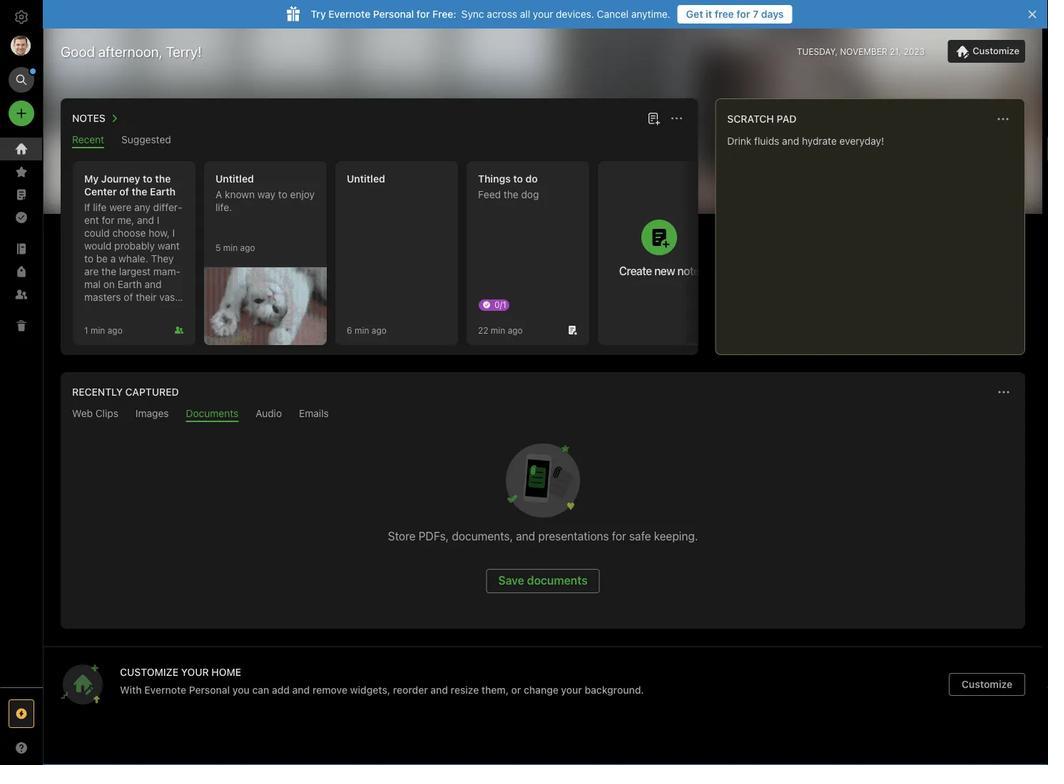 Task type: locate. For each thing, give the bounding box(es) containing it.
1 horizontal spatial your
[[561, 684, 582, 696]]

your right 'change'
[[561, 684, 582, 696]]

the up the any
[[132, 186, 147, 198]]

for inside my journey to the center of the earth if life were any differ ent for me, and i could choose how, i would probably want to be a whale. they are the largest mam mal on earth and masters of their vast d...
[[102, 214, 115, 226]]

untitled
[[215, 173, 254, 185], [347, 173, 385, 185]]

of left their
[[124, 291, 133, 303]]

get
[[686, 8, 703, 20]]

your
[[533, 8, 553, 20], [561, 684, 582, 696]]

customize
[[973, 45, 1020, 56], [962, 679, 1013, 691]]

2 tab list from the top
[[64, 408, 1023, 422]]

change
[[524, 684, 559, 696]]

0 vertical spatial customize
[[973, 45, 1020, 56]]

and right documents,
[[516, 530, 535, 543]]

i up want
[[172, 227, 175, 239]]

emails
[[299, 408, 329, 420]]

if
[[84, 202, 90, 213]]

i
[[157, 214, 159, 226], [172, 227, 175, 239]]

0 horizontal spatial earth
[[118, 279, 142, 290]]

untitled for untitled a known way to enjoy life.
[[215, 173, 254, 185]]

across
[[487, 8, 517, 20]]

min for 5
[[223, 243, 238, 253]]

more actions field for scratch pad
[[993, 109, 1013, 129]]

of down journey
[[119, 186, 129, 198]]

min right "6"
[[355, 325, 369, 335]]

1 horizontal spatial evernote
[[328, 8, 371, 20]]

how,
[[149, 227, 170, 239]]

a
[[215, 189, 222, 201]]

0 vertical spatial evernote
[[328, 8, 371, 20]]

ago right 1
[[108, 325, 123, 335]]

evernote right try
[[328, 8, 371, 20]]

tab list
[[64, 134, 695, 148], [64, 408, 1023, 422]]

enjoy
[[290, 189, 315, 201]]

personal left free:
[[373, 8, 414, 20]]

recently captured button
[[69, 384, 179, 401]]

for down life
[[102, 214, 115, 226]]

your right all
[[533, 8, 553, 20]]

save documents
[[498, 574, 588, 588]]

documents
[[186, 408, 239, 420]]

do
[[526, 173, 538, 185]]

1 untitled from the left
[[215, 173, 254, 185]]

for inside documents tab panel
[[612, 530, 626, 543]]

keeping.
[[654, 530, 698, 543]]

were
[[109, 202, 132, 213]]

presentations
[[538, 530, 609, 543]]

i up how, in the left of the page
[[157, 214, 159, 226]]

5
[[215, 243, 221, 253]]

1 vertical spatial customize
[[962, 679, 1013, 691]]

account image
[[11, 36, 31, 56]]

any
[[134, 202, 150, 213]]

resize
[[451, 684, 479, 696]]

more actions image for scratch pad
[[995, 111, 1012, 128]]

min right 1
[[91, 325, 105, 335]]

1 horizontal spatial earth
[[150, 186, 176, 198]]

scratch pad button
[[724, 111, 797, 128]]

0 horizontal spatial i
[[157, 214, 159, 226]]

untitled for untitled
[[347, 173, 385, 185]]

ago right "6"
[[372, 325, 387, 335]]

0 vertical spatial earth
[[150, 186, 176, 198]]

1 vertical spatial earth
[[118, 279, 142, 290]]

customize
[[120, 666, 178, 678]]

afternoon,
[[98, 43, 162, 60]]

min for 1
[[91, 325, 105, 335]]

add
[[272, 684, 290, 696]]

scratch
[[727, 113, 774, 125]]

largest
[[119, 266, 151, 278]]

1 vertical spatial personal
[[189, 684, 230, 696]]

reorder
[[393, 684, 428, 696]]

1 vertical spatial tab list
[[64, 408, 1023, 422]]

feed
[[478, 189, 501, 201]]

WHAT'S NEW field
[[0, 737, 43, 760]]

0 horizontal spatial evernote
[[144, 684, 186, 696]]

masters
[[84, 291, 121, 303]]

create
[[619, 264, 652, 278]]

7
[[753, 8, 759, 20]]

save
[[498, 574, 524, 588]]

earth
[[150, 186, 176, 198], [118, 279, 142, 290]]

recently
[[72, 386, 123, 398]]

and left resize
[[431, 684, 448, 696]]

1 vertical spatial your
[[561, 684, 582, 696]]

probably
[[114, 240, 155, 252]]

min right 22
[[491, 325, 505, 335]]

earth down largest
[[118, 279, 142, 290]]

ago
[[240, 243, 255, 253], [108, 325, 123, 335], [372, 325, 387, 335], [508, 325, 523, 335]]

of
[[119, 186, 129, 198], [124, 291, 133, 303]]

emails tab
[[299, 408, 329, 422]]

more actions image
[[995, 111, 1012, 128], [995, 384, 1013, 401]]

your inside customize your home with evernote personal you can add and remove widgets, reorder and resize them, or change your background.
[[561, 684, 582, 696]]

tab list containing recent
[[64, 134, 695, 148]]

ago for 22 min ago
[[508, 325, 523, 335]]

and right add
[[292, 684, 310, 696]]

6
[[347, 325, 352, 335]]

More actions field
[[667, 108, 687, 128], [993, 109, 1013, 129], [994, 382, 1014, 402]]

be
[[96, 253, 108, 265]]

0 vertical spatial more actions image
[[995, 111, 1012, 128]]

their
[[136, 291, 157, 303]]

0 vertical spatial tab list
[[64, 134, 695, 148]]

min for 6
[[355, 325, 369, 335]]

tree
[[0, 138, 43, 687]]

0 vertical spatial i
[[157, 214, 159, 226]]

0 horizontal spatial personal
[[189, 684, 230, 696]]

d...
[[84, 304, 99, 316]]

0 horizontal spatial your
[[533, 8, 553, 20]]

audio
[[256, 408, 282, 420]]

notes
[[72, 112, 106, 124]]

0 vertical spatial personal
[[373, 8, 414, 20]]

audio tab
[[256, 408, 282, 422]]

and up their
[[145, 279, 162, 290]]

min right 5
[[223, 243, 238, 253]]

save documents button
[[486, 569, 600, 594]]

1 horizontal spatial i
[[172, 227, 175, 239]]

ago right 5
[[240, 243, 255, 253]]

can
[[252, 684, 269, 696]]

customize button
[[948, 40, 1025, 63], [949, 674, 1025, 696]]

untitled inside untitled a known way to enjoy life.
[[215, 173, 254, 185]]

earth up differ
[[150, 186, 176, 198]]

for left 7
[[737, 8, 750, 20]]

1 vertical spatial more actions image
[[995, 384, 1013, 401]]

to right journey
[[143, 173, 153, 185]]

1 vertical spatial evernote
[[144, 684, 186, 696]]

to right way at the top of the page
[[278, 189, 287, 201]]

things to do feed the dog
[[478, 173, 539, 201]]

with
[[120, 684, 142, 696]]

more actions image
[[668, 110, 685, 127]]

could
[[84, 227, 110, 239]]

for inside get it free for 7 days 'button'
[[737, 8, 750, 20]]

min
[[223, 243, 238, 253], [91, 325, 105, 335], [355, 325, 369, 335], [491, 325, 505, 335]]

it
[[706, 8, 712, 20]]

2 untitled from the left
[[347, 173, 385, 185]]

recent tab
[[72, 134, 104, 148]]

terry!
[[166, 43, 202, 60]]

and
[[137, 214, 154, 226], [145, 279, 162, 290], [516, 530, 535, 543], [292, 684, 310, 696], [431, 684, 448, 696]]

and down the any
[[137, 214, 154, 226]]

home image
[[13, 141, 30, 158]]

ago right 22
[[508, 325, 523, 335]]

web
[[72, 408, 93, 420]]

evernote down customize
[[144, 684, 186, 696]]

remove
[[313, 684, 347, 696]]

1 horizontal spatial personal
[[373, 8, 414, 20]]

personal down your
[[189, 684, 230, 696]]

the left dog
[[504, 189, 519, 201]]

create new note
[[619, 264, 700, 278]]

clips
[[95, 408, 118, 420]]

tab list containing web clips
[[64, 408, 1023, 422]]

center
[[84, 186, 117, 198]]

2023
[[904, 46, 925, 56]]

a
[[110, 253, 116, 265]]

to left "do"
[[513, 173, 523, 185]]

1 horizontal spatial untitled
[[347, 173, 385, 185]]

Start writing… text field
[[727, 135, 1024, 343]]

1 tab list from the top
[[64, 134, 695, 148]]

they
[[151, 253, 174, 265]]

0 horizontal spatial untitled
[[215, 173, 254, 185]]

for left safe
[[612, 530, 626, 543]]

are
[[84, 266, 99, 278]]



Task type: describe. For each thing, give the bounding box(es) containing it.
6 min ago
[[347, 325, 387, 335]]

personal inside customize your home with evernote personal you can add and remove widgets, reorder and resize them, or change your background.
[[189, 684, 230, 696]]

for left free:
[[417, 8, 430, 20]]

tuesday,
[[797, 46, 838, 56]]

tuesday, november 21, 2023
[[797, 46, 925, 56]]

ago for 6 min ago
[[372, 325, 387, 335]]

choose
[[112, 227, 146, 239]]

documents
[[527, 574, 588, 588]]

the inside "things to do feed the dog"
[[504, 189, 519, 201]]

0 vertical spatial customize button
[[948, 40, 1025, 63]]

tab list for notes
[[64, 134, 695, 148]]

differ
[[153, 202, 182, 213]]

images
[[136, 408, 169, 420]]

good
[[61, 43, 95, 60]]

journey
[[101, 173, 140, 185]]

pdfs,
[[419, 530, 449, 543]]

customize your home with evernote personal you can add and remove widgets, reorder and resize them, or change your background.
[[120, 666, 644, 696]]

ago for 1 min ago
[[108, 325, 123, 335]]

known
[[225, 189, 255, 201]]

would
[[84, 240, 112, 252]]

widgets,
[[350, 684, 390, 696]]

pad
[[777, 113, 797, 125]]

sync
[[461, 8, 484, 20]]

life.
[[215, 202, 232, 213]]

good afternoon, terry!
[[61, 43, 202, 60]]

tab list for recently captured
[[64, 408, 1023, 422]]

to inside "things to do feed the dog"
[[513, 173, 523, 185]]

dog
[[521, 189, 539, 201]]

to up are on the top
[[84, 253, 93, 265]]

all
[[520, 8, 530, 20]]

me,
[[117, 214, 134, 226]]

thumbnail image
[[204, 268, 327, 345]]

days
[[761, 8, 784, 20]]

mam
[[153, 266, 180, 278]]

free
[[715, 8, 734, 20]]

life
[[93, 202, 107, 213]]

web clips
[[72, 408, 118, 420]]

on
[[103, 279, 115, 290]]

recent tab panel
[[61, 148, 733, 355]]

anytime.
[[631, 8, 671, 20]]

settings image
[[13, 9, 30, 26]]

suggested tab
[[121, 134, 171, 148]]

way
[[258, 189, 276, 201]]

21,
[[890, 46, 901, 56]]

notes button
[[69, 110, 123, 127]]

upgrade image
[[13, 706, 30, 723]]

the up the on
[[101, 266, 116, 278]]

your
[[181, 666, 209, 678]]

Account field
[[0, 31, 43, 60]]

scratch pad
[[727, 113, 797, 125]]

want
[[158, 240, 180, 252]]

and inside documents tab panel
[[516, 530, 535, 543]]

captured
[[125, 386, 179, 398]]

web clips tab
[[72, 408, 118, 422]]

recent
[[72, 134, 104, 146]]

1 vertical spatial i
[[172, 227, 175, 239]]

documents tab
[[186, 408, 239, 422]]

you
[[232, 684, 250, 696]]

0 vertical spatial your
[[533, 8, 553, 20]]

evernote inside customize your home with evernote personal you can add and remove widgets, reorder and resize them, or change your background.
[[144, 684, 186, 696]]

1 min ago
[[84, 325, 123, 335]]

images tab
[[136, 408, 169, 422]]

22
[[478, 325, 488, 335]]

more actions field for recently captured
[[994, 382, 1014, 402]]

devices.
[[556, 8, 594, 20]]

suggested
[[121, 134, 171, 146]]

cancel
[[597, 8, 629, 20]]

background.
[[585, 684, 644, 696]]

november
[[840, 46, 888, 56]]

things
[[478, 173, 511, 185]]

them,
[[482, 684, 509, 696]]

0/1
[[494, 300, 506, 310]]

try
[[311, 8, 326, 20]]

store
[[388, 530, 416, 543]]

the up differ
[[155, 173, 171, 185]]

ent
[[84, 202, 182, 226]]

new
[[654, 264, 675, 278]]

documents tab panel
[[61, 422, 1025, 629]]

1 vertical spatial of
[[124, 291, 133, 303]]

click to expand image
[[37, 739, 47, 756]]

recently captured
[[72, 386, 179, 398]]

or
[[511, 684, 521, 696]]

get it free for 7 days
[[686, 8, 784, 20]]

home
[[211, 666, 241, 678]]

more actions image for recently captured
[[995, 384, 1013, 401]]

vast
[[159, 291, 179, 303]]

5 min ago
[[215, 243, 255, 253]]

store pdfs, documents, and presentations for safe keeping.
[[388, 530, 698, 543]]

whale.
[[119, 253, 148, 265]]

to inside untitled a known way to enjoy life.
[[278, 189, 287, 201]]

get it free for 7 days button
[[678, 5, 792, 24]]

0 vertical spatial of
[[119, 186, 129, 198]]

try evernote personal for free: sync across all your devices. cancel anytime.
[[311, 8, 671, 20]]

free:
[[433, 8, 456, 20]]

safe
[[629, 530, 651, 543]]

1 vertical spatial customize button
[[949, 674, 1025, 696]]

my journey to the center of the earth if life were any differ ent for me, and i could choose how, i would probably want to be a whale. they are the largest mam mal on earth and masters of their vast d...
[[84, 173, 182, 316]]

my
[[84, 173, 99, 185]]

min for 22
[[491, 325, 505, 335]]

untitled a known way to enjoy life.
[[215, 173, 315, 213]]

ago for 5 min ago
[[240, 243, 255, 253]]



Task type: vqa. For each thing, say whether or not it's contained in the screenshot.
New popup button
no



